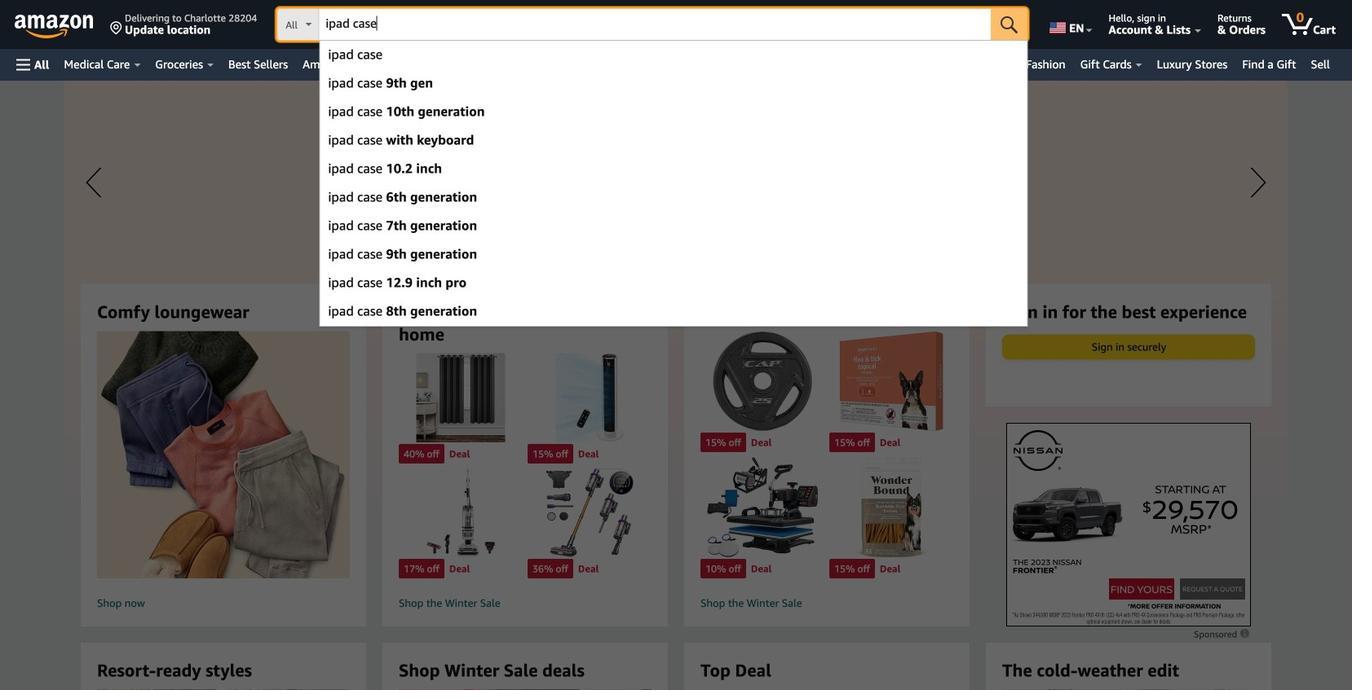 Task type: describe. For each thing, give the bounding box(es) containing it.
amazon image
[[15, 15, 94, 39]]

none submit inside navigation navigation
[[991, 8, 1028, 41]]

navigation navigation
[[0, 0, 1352, 327]]

amazon basics flea and tick topical treatment for small dogs (5-22 pounds), 3 count (previously solimo) image
[[829, 331, 953, 431]]

joydeco blackout curtains 72 inch length 2 panels set, thermal insulated long curtains& drapes 2 burg, room darkening grommet curtains for living room bedroom window (w52 x l72 inch, dark grey) image
[[399, 354, 523, 443]]

amazon brand - wonder bound rawhide-free dog treats, peanut butter twists, 55 count image
[[829, 458, 953, 558]]

comfy loungewear image
[[69, 331, 378, 579]]

Search Amazon text field
[[319, 9, 991, 40]]

vevor heat press 15x12 inch heat press machine 5 in 1 digital multifunctional sublimation t-shirt heat press machine for t shirts hat mug cap plate image
[[700, 458, 824, 558]]

cap barbell 2-inch olympic grip weight plate, 25 lb, single black image
[[700, 331, 824, 431]]



Task type: locate. For each thing, give the bounding box(es) containing it.
fire tablets starting at $74.99. with alexa. limited-time offer. image
[[64, 81, 1288, 570]]

laresar cordless vacuum cleaner, 400w/33kpa stick vacuum cleaner with touch screen, up to 50 mins runtime, handheld anti-tangle vacuum cleaner, edge cleaning, pet hair, carpet and hardwood floor image
[[528, 469, 652, 558]]

None submit
[[991, 8, 1028, 41]]

none search field inside navigation navigation
[[277, 8, 1028, 42]]

main content
[[0, 81, 1352, 691]]

kenmore du4399 featherlite lift-up bagless upright vacuum 2-motor power suction lightweight carpet cleaner with hair eliminator brushroll, hepa filter and 2 cleaning tools, white image
[[399, 469, 523, 558]]

None search field
[[277, 8, 1028, 42]]

levoit tower fan for bedroom, 25ft/s velocity 28db bladeless oscillating fan with 90°, remote control, 5 quiet speeds, 4 modes, 12h timer, standing fan for home, white, classic 36 inch image
[[528, 354, 652, 443]]



Task type: vqa. For each thing, say whether or not it's contained in the screenshot.
Sellers
no



